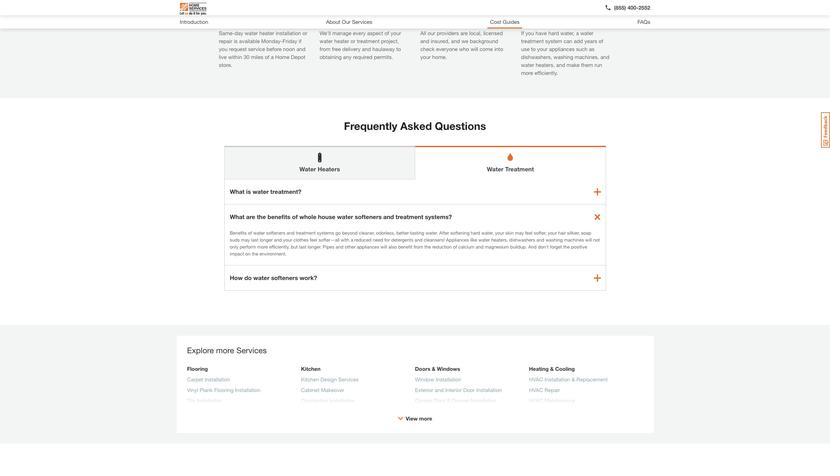 Task type: describe. For each thing, give the bounding box(es) containing it.
kitchen design services
[[301, 376, 359, 383]]

about
[[326, 19, 341, 25]]

can
[[564, 38, 573, 44]]

and up odorless,
[[384, 213, 394, 220]]

them
[[581, 62, 593, 68]]

countertop installation link
[[301, 397, 355, 407]]

plank
[[200, 387, 213, 393]]

cleansers!
[[424, 237, 445, 243]]

your left hair at the right bottom of the page
[[548, 230, 557, 236]]

home
[[275, 54, 290, 60]]

same
[[238, 13, 254, 21]]

with
[[341, 237, 350, 243]]

frequently asked questions
[[344, 120, 486, 132]]

mind
[[365, 13, 379, 21]]

kitchen for kitchen design services
[[301, 376, 319, 383]]

environment.
[[260, 251, 287, 257]]

vinyl
[[187, 387, 198, 393]]

guides
[[503, 19, 520, 25]]

hvac for hvac maintenance
[[529, 398, 543, 404]]

treatment?
[[270, 188, 302, 195]]

and left we
[[451, 38, 460, 44]]

hard inside benefits of water softeners and treatment systems go beyond cleaner, odorless, better-tasting water. after softening hard water, your skin may feel softer, your hair silkier, soap suds may last longer and your clothes feel softer—all with a reduced need for detergents and cleansers! appliances like water heaters, dishwashers and washing machines will not only perform more efficiently, but last longer. pipes and other appliances will also benefit from the reduction of calcium and magnesium buildup. and don't forget the positive impact on the environment.
[[471, 230, 480, 236]]

store.
[[219, 62, 232, 68]]

heater inside we'll manage every aspect of your water heater or treatment project, from free delivery and haulaway to obtaining any required permits.
[[334, 38, 349, 44]]

do it for you logo image
[[180, 0, 206, 18]]

water down dishwashers,
[[521, 62, 535, 68]]

a inside "same-day water heater installation or repair is available monday-friday if you request service before noon and live within 30 miles of a home depot store."
[[271, 54, 274, 60]]

machines
[[564, 237, 584, 243]]

and down softer,
[[537, 237, 545, 243]]

tile installation
[[187, 398, 222, 404]]

cabinet makeover
[[301, 387, 345, 393]]

0 vertical spatial softeners
[[355, 213, 382, 220]]

hvac maintenance link
[[529, 397, 575, 407]]

hvac for hvac repair
[[529, 387, 543, 393]]

go
[[336, 230, 341, 236]]

1 vertical spatial is
[[246, 188, 251, 195]]

required
[[353, 54, 373, 60]]

0 vertical spatial door
[[464, 387, 475, 393]]

cabinet
[[301, 387, 320, 393]]

check
[[421, 46, 435, 52]]

services for explore more services
[[237, 346, 267, 355]]

heater inside "same-day water heater installation or repair is available monday-friday if you request service before noon and live within 30 miles of a home depot store."
[[259, 30, 274, 36]]

what for what are the benefits of whole house water softeners and treatment systems?
[[230, 213, 245, 220]]

perform
[[240, 244, 256, 250]]

view more
[[406, 415, 433, 422]]

permits.
[[374, 54, 393, 60]]

treatment inside if you have hard water, a water treatment system can add years of use to your appliances such as dishwashers, washing machines, and water heaters, and make them run more efficiently.
[[521, 38, 544, 44]]

everyone
[[436, 46, 458, 52]]

appliances
[[446, 237, 469, 243]]

& left cooling
[[550, 366, 554, 372]]

hvac for hvac installation & replacement
[[529, 376, 543, 383]]

other
[[345, 244, 356, 250]]

licensed
[[484, 30, 503, 36]]

cost
[[490, 19, 502, 25]]

if
[[521, 30, 524, 36]]

1 vertical spatial may
[[241, 237, 250, 243]]

machines,
[[575, 54, 599, 60]]

and down window installation link
[[435, 387, 444, 393]]

on
[[245, 251, 251, 257]]

depot
[[291, 54, 306, 60]]

0 horizontal spatial feel
[[310, 237, 317, 243]]

water right do
[[253, 274, 270, 281]]

our
[[428, 30, 436, 36]]

same-
[[219, 30, 235, 36]]

obtaining
[[320, 54, 342, 60]]

more right view at the bottom of page
[[419, 415, 433, 422]]

within
[[228, 54, 242, 60]]

(855) 400-2552
[[614, 4, 651, 11]]

our
[[342, 19, 351, 25]]

if
[[299, 38, 302, 44]]

skin
[[506, 230, 514, 236]]

and down with
[[336, 244, 344, 250]]

water, inside benefits of water softeners and treatment systems go beyond cleaner, odorless, better-tasting water. after softening hard water, your skin may feel softer, your hair silkier, soap suds may last longer and your clothes feel softer—all with a reduced need for detergents and cleansers! appliances like water heaters, dishwashers and washing machines will not only perform more efficiently, but last longer. pipes and other appliances will also benefit from the reduction of calcium and magnesium buildup. and don't forget the positive impact on the environment.
[[482, 230, 494, 236]]

washing inside if you have hard water, a water treatment system can add years of use to your appliances such as dishwashers, washing machines, and water heaters, and make them run more efficiently.
[[554, 54, 574, 60]]

make
[[567, 62, 580, 68]]

service
[[248, 46, 265, 52]]

(855)
[[614, 4, 626, 11]]

day
[[255, 13, 266, 21]]

design
[[321, 376, 337, 383]]

and inside "same-day water heater installation or repair is available monday-friday if you request service before noon and live within 30 miles of a home depot store."
[[297, 46, 306, 52]]

benefits of water softeners and treatment systems go beyond cleaner, odorless, better-tasting water. after softening hard water, your skin may feel softer, your hair silkier, soap suds may last longer and your clothes feel softer—all with a reduced need for detergents and cleansers! appliances like water heaters, dishwashers and washing machines will not only perform more efficiently, but last longer. pipes and other appliances will also benefit from the reduction of calcium and magnesium buildup. and don't forget the positive impact on the environment.
[[230, 230, 600, 257]]

dishwashers
[[510, 237, 536, 243]]

services for about our services
[[352, 19, 372, 25]]

softer—all
[[319, 237, 340, 243]]

hvac maintenance
[[529, 398, 575, 404]]

positive
[[571, 244, 587, 250]]

0 horizontal spatial last
[[251, 237, 259, 243]]

haulaway
[[373, 46, 395, 52]]

water for water heaters
[[300, 165, 316, 173]]

kitchen for kitchen
[[301, 366, 321, 372]]

your inside if you have hard water, a water treatment system can add years of use to your appliances such as dishwashers, washing machines, and water heaters, and make them run more efficiently.
[[537, 46, 548, 52]]

asked
[[401, 120, 432, 132]]

1 horizontal spatial may
[[515, 230, 524, 236]]

friday
[[283, 38, 297, 44]]

impact
[[230, 251, 244, 257]]

heaters, inside benefits of water softeners and treatment systems go beyond cleaner, odorless, better-tasting water. after softening hard water, your skin may feel softer, your hair silkier, soap suds may last longer and your clothes feel softer—all with a reduced need for detergents and cleansers! appliances like water heaters, dishwashers and washing machines will not only perform more efficiently, but last longer. pipes and other appliances will also benefit from the reduction of calcium and magnesium buildup. and don't forget the positive impact on the environment.
[[492, 237, 508, 243]]

we
[[462, 38, 469, 44]]

we'll manage every aspect of your water heater or treatment project, from free delivery and haulaway to obtaining any required permits.
[[320, 30, 401, 60]]

buildup.
[[510, 244, 527, 250]]

1 horizontal spatial feel
[[525, 230, 533, 236]]

heating & cooling
[[529, 366, 575, 372]]

not
[[594, 237, 600, 243]]

hard inside if you have hard water, a water treatment system can add years of use to your appliances such as dishwashers, washing machines, and water heaters, and make them run more efficiently.
[[549, 30, 559, 36]]

add
[[574, 38, 583, 44]]

cooling
[[556, 366, 575, 372]]

available
[[239, 38, 260, 44]]

system
[[546, 38, 563, 44]]

0 vertical spatial flooring
[[187, 366, 208, 372]]

beyond
[[342, 230, 358, 236]]

treatment inside we'll manage every aspect of your water heater or treatment project, from free delivery and haulaway to obtaining any required permits.
[[357, 38, 380, 44]]

request
[[229, 46, 247, 52]]

1 vertical spatial door
[[434, 398, 446, 404]]

project,
[[381, 38, 399, 44]]

manage
[[333, 30, 352, 36]]

cost guides
[[490, 19, 520, 25]]

and up run
[[601, 54, 610, 60]]

every
[[353, 30, 366, 36]]

the left benefits
[[257, 213, 266, 220]]

clothes
[[294, 237, 309, 243]]

1 horizontal spatial last
[[299, 244, 307, 250]]

need
[[373, 237, 383, 243]]

of left the mind
[[358, 13, 363, 21]]

introduction
[[180, 19, 208, 25]]

free
[[332, 46, 341, 52]]

window installation
[[415, 376, 462, 383]]

tile
[[187, 398, 195, 404]]

softeners for work?
[[271, 274, 298, 281]]

carpet
[[187, 376, 203, 383]]

exterior
[[415, 387, 434, 393]]

treatment up better-
[[396, 213, 424, 220]]

countertop installation
[[301, 398, 355, 404]]

benefit
[[398, 244, 413, 250]]

what is water treatment?
[[230, 188, 302, 195]]

you inside "same-day water heater installation or repair is available monday-friday if you request service before noon and live within 30 miles of a home depot store."
[[219, 46, 228, 52]]



Task type: vqa. For each thing, say whether or not it's contained in the screenshot.
bedding & bath 'button'
no



Task type: locate. For each thing, give the bounding box(es) containing it.
you up "live"
[[219, 46, 228, 52]]

dishwashers,
[[521, 54, 553, 60]]

kitchen design services link
[[301, 376, 359, 386]]

0 horizontal spatial you
[[219, 46, 228, 52]]

a inside if you have hard water, a water treatment system can add years of use to your appliances such as dishwashers, washing machines, and water heaters, and make them run more efficiently.
[[576, 30, 579, 36]]

more inside benefits of water softeners and treatment systems go beyond cleaner, odorless, better-tasting water. after softening hard water, your skin may feel softer, your hair silkier, soap suds may last longer and your clothes feel softer—all with a reduced need for detergents and cleansers! appliances like water heaters, dishwashers and washing machines will not only perform more efficiently, but last longer. pipes and other appliances will also benefit from the reduction of calcium and magnesium buildup. and don't forget the positive impact on the environment.
[[257, 244, 268, 250]]

2 horizontal spatial a
[[576, 30, 579, 36]]

water inside "same-day water heater installation or repair is available monday-friday if you request service before noon and live within 30 miles of a home depot store."
[[245, 30, 258, 36]]

you inside if you have hard water, a water treatment system can add years of use to your appliances such as dishwashers, washing machines, and water heaters, and make them run more efficiently.
[[526, 30, 534, 36]]

& down cooling
[[572, 376, 575, 383]]

softeners left work?
[[271, 274, 298, 281]]

window installation link
[[415, 376, 462, 386]]

0 vertical spatial washing
[[554, 54, 574, 60]]

1 vertical spatial heater
[[334, 38, 349, 44]]

1 horizontal spatial will
[[471, 46, 478, 52]]

local,
[[470, 30, 482, 36]]

0 vertical spatial water,
[[561, 30, 575, 36]]

treatment up clothes
[[296, 230, 316, 236]]

1 hvac from the top
[[529, 376, 543, 383]]

hard up like
[[471, 230, 480, 236]]

2 vertical spatial will
[[381, 244, 387, 250]]

hvac left repair
[[529, 387, 543, 393]]

your up but at the left
[[283, 237, 292, 243]]

don't
[[538, 244, 549, 250]]

1 vertical spatial appliances
[[357, 244, 379, 250]]

1 kitchen from the top
[[301, 366, 321, 372]]

longer.
[[308, 244, 322, 250]]

home.
[[432, 54, 447, 60]]

the down cleansers!
[[425, 244, 431, 250]]

doors
[[415, 366, 431, 372]]

1 horizontal spatial from
[[414, 244, 423, 250]]

washing inside benefits of water softeners and treatment systems go beyond cleaner, odorless, better-tasting water. after softening hard water, your skin may feel softer, your hair silkier, soap suds may last longer and your clothes feel softer—all with a reduced need for detergents and cleansers! appliances like water heaters, dishwashers and washing machines will not only perform more efficiently, but last longer. pipes and other appliances will also benefit from the reduction of calcium and magnesium buildup. and don't forget the positive impact on the environment.
[[546, 237, 563, 243]]

your left 'skin'
[[495, 230, 504, 236]]

installation
[[205, 376, 230, 383], [436, 376, 462, 383], [545, 376, 570, 383], [235, 387, 261, 393], [477, 387, 502, 393], [197, 398, 222, 404], [330, 398, 355, 404], [471, 398, 497, 404]]

heaters, up magnesium
[[492, 237, 508, 243]]

1 horizontal spatial heater
[[334, 38, 349, 44]]

0 horizontal spatial are
[[246, 213, 255, 220]]

are
[[461, 30, 468, 36], [246, 213, 255, 220]]

and down tasting
[[415, 237, 423, 243]]

heaters, up efficiently.
[[536, 62, 555, 68]]

what are the benefits of whole house water softeners and treatment systems?
[[230, 213, 452, 220]]

0 vertical spatial or
[[303, 30, 308, 36]]

to down project,
[[396, 46, 401, 52]]

water left treatment?
[[253, 188, 269, 195]]

water up beyond
[[337, 213, 353, 220]]

2 kitchen from the top
[[301, 376, 319, 383]]

and
[[529, 244, 537, 250]]

0 horizontal spatial water
[[300, 165, 316, 173]]

like
[[471, 237, 477, 243]]

1 vertical spatial a
[[271, 54, 274, 60]]

water treatment
[[487, 165, 534, 173]]

installation
[[276, 30, 301, 36]]

door right garage
[[434, 398, 446, 404]]

a down before at the left top of the page
[[271, 54, 274, 60]]

or up delivery
[[351, 38, 356, 44]]

0 horizontal spatial a
[[271, 54, 274, 60]]

0 horizontal spatial heater
[[259, 30, 274, 36]]

hvac down hvac repair link
[[529, 398, 543, 404]]

odorless,
[[376, 230, 395, 236]]

feedback link image
[[822, 112, 831, 148]]

0 vertical spatial are
[[461, 30, 468, 36]]

services for kitchen design services
[[339, 376, 359, 383]]

water, inside if you have hard water, a water treatment system can add years of use to your appliances such as dishwashers, washing machines, and water heaters, and make them run more efficiently.
[[561, 30, 575, 36]]

0 vertical spatial heater
[[259, 30, 274, 36]]

garage door & opener installation link
[[415, 397, 497, 407]]

water up available
[[245, 30, 258, 36]]

a inside benefits of water softeners and treatment systems go beyond cleaner, odorless, better-tasting water. after softening hard water, your skin may feel softer, your hair silkier, soap suds may last longer and your clothes feel softer—all with a reduced need for detergents and cleansers! appliances like water heaters, dishwashers and washing machines will not only perform more efficiently, but last longer. pipes and other appliances will also benefit from the reduction of calcium and magnesium buildup. and don't forget the positive impact on the environment.
[[351, 237, 353, 243]]

and down if
[[297, 46, 306, 52]]

how
[[230, 274, 243, 281]]

softeners inside benefits of water softeners and treatment systems go beyond cleaner, odorless, better-tasting water. after softening hard water, your skin may feel softer, your hair silkier, soap suds may last longer and your clothes feel softer—all with a reduced need for detergents and cleansers! appliances like water heaters, dishwashers and washing machines will not only perform more efficiently, but last longer. pipes and other appliances will also benefit from the reduction of calcium and magnesium buildup. and don't forget the positive impact on the environment.
[[266, 230, 286, 236]]

may up perform
[[241, 237, 250, 243]]

from up 'obtaining'
[[320, 46, 331, 52]]

interior
[[445, 387, 462, 393]]

water right like
[[479, 237, 490, 243]]

0 vertical spatial kitchen
[[301, 366, 321, 372]]

1 horizontal spatial water
[[487, 165, 504, 173]]

exterior and interior door installation link
[[415, 386, 502, 397]]

of down appliances
[[453, 244, 457, 250]]

treatment down aspect
[[357, 38, 380, 44]]

providers
[[437, 30, 459, 36]]

kitchen
[[301, 366, 321, 372], [301, 376, 319, 383]]

heating
[[529, 366, 549, 372]]

0 horizontal spatial or
[[303, 30, 308, 36]]

of left whole
[[292, 213, 298, 220]]

from inside benefits of water softeners and treatment systems go beyond cleaner, odorless, better-tasting water. after softening hard water, your skin may feel softer, your hair silkier, soap suds may last longer and your clothes feel softer—all with a reduced need for detergents and cleansers! appliances like water heaters, dishwashers and washing machines will not only perform more efficiently, but last longer. pipes and other appliances will also benefit from the reduction of calcium and magnesium buildup. and don't forget the positive impact on the environment.
[[414, 244, 423, 250]]

is inside "same-day water heater installation or repair is available monday-friday if you request service before noon and live within 30 miles of a home depot store."
[[234, 38, 238, 44]]

are up benefits at the left bottom
[[246, 213, 255, 220]]

0 horizontal spatial to
[[396, 46, 401, 52]]

water for water treatment
[[487, 165, 504, 173]]

will inside all our providers are local, licensed and insured, and we background check everyone who will come into your home.
[[471, 46, 478, 52]]

of right years
[[599, 38, 604, 44]]

& down interior
[[447, 398, 451, 404]]

service
[[268, 13, 289, 21]]

2 horizontal spatial will
[[586, 237, 592, 243]]

treatment inside benefits of water softeners and treatment systems go beyond cleaner, odorless, better-tasting water. after softening hard water, your skin may feel softer, your hair silkier, soap suds may last longer and your clothes feel softer—all with a reduced need for detergents and cleansers! appliances like water heaters, dishwashers and washing machines will not only perform more efficiently, but last longer. pipes and other appliances will also benefit from the reduction of calcium and magnesium buildup. and don't forget the positive impact on the environment.
[[296, 230, 316, 236]]

400-
[[628, 4, 639, 11]]

1 horizontal spatial a
[[351, 237, 353, 243]]

detergents
[[391, 237, 414, 243]]

your up dishwashers,
[[537, 46, 548, 52]]

may up dishwashers
[[515, 230, 524, 236]]

0 vertical spatial last
[[251, 237, 259, 243]]

from right benefit
[[414, 244, 423, 250]]

about our services
[[326, 19, 372, 25]]

or inside we'll manage every aspect of your water heater or treatment project, from free delivery and haulaway to obtaining any required permits.
[[351, 38, 356, 44]]

peace of mind
[[338, 13, 379, 21]]

from
[[320, 46, 331, 52], [414, 244, 423, 250]]

of inside we'll manage every aspect of your water heater or treatment project, from free delivery and haulaway to obtaining any required permits.
[[385, 30, 389, 36]]

0 vertical spatial hvac
[[529, 376, 543, 383]]

1 horizontal spatial or
[[351, 38, 356, 44]]

more down dishwashers,
[[521, 70, 533, 76]]

to inside we'll manage every aspect of your water heater or treatment project, from free delivery and haulaway to obtaining any required permits.
[[396, 46, 401, 52]]

tasting
[[410, 230, 424, 236]]

heaters
[[318, 165, 340, 173]]

water down we'll
[[320, 38, 333, 44]]

cabinet makeover link
[[301, 386, 345, 397]]

and up efficiently,
[[274, 237, 282, 243]]

1 horizontal spatial to
[[531, 46, 536, 52]]

and inside we'll manage every aspect of your water heater or treatment project, from free delivery and haulaway to obtaining any required permits.
[[362, 46, 371, 52]]

of inside if you have hard water, a water treatment system can add years of use to your appliances such as dishwashers, washing machines, and water heaters, and make them run more efficiently.
[[599, 38, 604, 44]]

0 horizontal spatial water,
[[482, 230, 494, 236]]

flooring right plank
[[214, 387, 234, 393]]

0 vertical spatial may
[[515, 230, 524, 236]]

heaters, inside if you have hard water, a water treatment system can add years of use to your appliances such as dishwashers, washing machines, and water heaters, and make them run more efficiently.
[[536, 62, 555, 68]]

and up required
[[362, 46, 371, 52]]

more inside if you have hard water, a water treatment system can add years of use to your appliances such as dishwashers, washing machines, and water heaters, and make them run more efficiently.
[[521, 70, 533, 76]]

1 vertical spatial hard
[[471, 230, 480, 236]]

1 horizontal spatial heaters,
[[536, 62, 555, 68]]

and down all
[[421, 38, 430, 44]]

1 vertical spatial what
[[230, 213, 245, 220]]

1 vertical spatial last
[[299, 244, 307, 250]]

a
[[576, 30, 579, 36], [271, 54, 274, 60], [351, 237, 353, 243]]

appliances inside benefits of water softeners and treatment systems go beyond cleaner, odorless, better-tasting water. after softening hard water, your skin may feel softer, your hair silkier, soap suds may last longer and your clothes feel softer—all with a reduced need for detergents and cleansers! appliances like water heaters, dishwashers and washing machines will not only perform more efficiently, but last longer. pipes and other appliances will also benefit from the reduction of calcium and magnesium buildup. and don't forget the positive impact on the environment.
[[357, 244, 379, 250]]

a up add
[[576, 30, 579, 36]]

your inside we'll manage every aspect of your water heater or treatment project, from free delivery and haulaway to obtaining any required permits.
[[391, 30, 401, 36]]

magnesium
[[485, 244, 509, 250]]

0 horizontal spatial hard
[[471, 230, 480, 236]]

will right who
[[471, 46, 478, 52]]

water inside we'll manage every aspect of your water heater or treatment project, from free delivery and haulaway to obtaining any required permits.
[[320, 38, 333, 44]]

1 vertical spatial from
[[414, 244, 423, 250]]

also
[[389, 244, 397, 250]]

tile installation link
[[187, 397, 222, 407]]

windows
[[437, 366, 460, 372]]

2 hvac from the top
[[529, 387, 543, 393]]

the
[[257, 213, 266, 220], [425, 244, 431, 250], [564, 244, 570, 250], [252, 251, 258, 257]]

your
[[391, 30, 401, 36], [537, 46, 548, 52], [421, 54, 431, 60], [495, 230, 504, 236], [548, 230, 557, 236], [283, 237, 292, 243]]

0 vertical spatial is
[[234, 38, 238, 44]]

or inside "same-day water heater installation or repair is available monday-friday if you request service before noon and live within 30 miles of a home depot store."
[[303, 30, 308, 36]]

are inside all our providers are local, licensed and insured, and we background check everyone who will come into your home.
[[461, 30, 468, 36]]

opener
[[452, 398, 470, 404]]

1 vertical spatial heaters,
[[492, 237, 508, 243]]

aspect
[[367, 30, 383, 36]]

explore more services
[[187, 346, 267, 355]]

washing
[[554, 54, 574, 60], [546, 237, 563, 243]]

0 vertical spatial feel
[[525, 230, 533, 236]]

if you have hard water, a water treatment system can add years of use to your appliances such as dishwashers, washing machines, and water heaters, and make them run more efficiently.
[[521, 30, 610, 76]]

2 to from the left
[[531, 46, 536, 52]]

of inside "same-day water heater installation or repair is available monday-friday if you request service before noon and live within 30 miles of a home depot store."
[[265, 54, 270, 60]]

2 vertical spatial services
[[339, 376, 359, 383]]

softeners up longer
[[266, 230, 286, 236]]

flooring up carpet
[[187, 366, 208, 372]]

2 what from the top
[[230, 213, 245, 220]]

0 horizontal spatial is
[[234, 38, 238, 44]]

0 vertical spatial services
[[352, 19, 372, 25]]

appliances
[[549, 46, 575, 52], [357, 244, 379, 250]]

your inside all our providers are local, licensed and insured, and we background check everyone who will come into your home.
[[421, 54, 431, 60]]

last down clothes
[[299, 244, 307, 250]]

water up years
[[581, 30, 594, 36]]

your down check
[[421, 54, 431, 60]]

use
[[521, 46, 530, 52]]

heater down manage
[[334, 38, 349, 44]]

30
[[244, 54, 250, 60]]

hvac
[[529, 376, 543, 383], [529, 387, 543, 393], [529, 398, 543, 404]]

or
[[303, 30, 308, 36], [351, 38, 356, 44]]

and down like
[[476, 244, 484, 250]]

0 vertical spatial will
[[471, 46, 478, 52]]

1 horizontal spatial flooring
[[214, 387, 234, 393]]

0 horizontal spatial appliances
[[357, 244, 379, 250]]

may
[[515, 230, 524, 236], [241, 237, 250, 243]]

0 horizontal spatial heaters,
[[492, 237, 508, 243]]

from inside we'll manage every aspect of your water heater or treatment project, from free delivery and haulaway to obtaining any required permits.
[[320, 46, 331, 52]]

and left make
[[557, 62, 565, 68]]

and up clothes
[[287, 230, 295, 236]]

last up perform
[[251, 237, 259, 243]]

1 vertical spatial feel
[[310, 237, 317, 243]]

1 horizontal spatial are
[[461, 30, 468, 36]]

before
[[267, 46, 282, 52]]

2 water from the left
[[487, 165, 504, 173]]

softeners up cleaner,
[[355, 213, 382, 220]]

0 horizontal spatial door
[[434, 398, 446, 404]]

2 vertical spatial hvac
[[529, 398, 543, 404]]

professionals
[[462, 13, 501, 21]]

the down machines
[[564, 244, 570, 250]]

1 vertical spatial hvac
[[529, 387, 543, 393]]

0 vertical spatial you
[[526, 30, 534, 36]]

will down the soap on the bottom right of the page
[[586, 237, 592, 243]]

work?
[[300, 274, 317, 281]]

garage
[[415, 398, 433, 404]]

of right 'miles'
[[265, 54, 270, 60]]

1 horizontal spatial appliances
[[549, 46, 575, 52]]

1 vertical spatial you
[[219, 46, 228, 52]]

treatment
[[505, 165, 534, 173]]

1 horizontal spatial door
[[464, 387, 475, 393]]

day
[[235, 30, 243, 36]]

soap
[[581, 230, 592, 236]]

water left 'heaters'
[[300, 165, 316, 173]]

2 vertical spatial a
[[351, 237, 353, 243]]

or right installation
[[303, 30, 308, 36]]

softeners
[[355, 213, 382, 220], [266, 230, 286, 236], [271, 274, 298, 281]]

0 horizontal spatial from
[[320, 46, 331, 52]]

0 vertical spatial appliances
[[549, 46, 575, 52]]

heater up the monday- in the top left of the page
[[259, 30, 274, 36]]

after
[[439, 230, 449, 236]]

1 vertical spatial will
[[586, 237, 592, 243]]

1 horizontal spatial water,
[[561, 30, 575, 36]]

you right if
[[526, 30, 534, 36]]

trusted
[[439, 13, 460, 21]]

water,
[[561, 30, 575, 36], [482, 230, 494, 236]]

1 what from the top
[[230, 188, 245, 195]]

& right the doors
[[432, 366, 436, 372]]

0 vertical spatial hard
[[549, 30, 559, 36]]

2 vertical spatial softeners
[[271, 274, 298, 281]]

is
[[234, 38, 238, 44], [246, 188, 251, 195]]

pipes
[[323, 244, 335, 250]]

appliances inside if you have hard water, a water treatment system can add years of use to your appliances such as dishwashers, washing machines, and water heaters, and make them run more efficiently.
[[549, 46, 575, 52]]

1 horizontal spatial you
[[526, 30, 534, 36]]

1 vertical spatial flooring
[[214, 387, 234, 393]]

door up opener
[[464, 387, 475, 393]]

treatment up use
[[521, 38, 544, 44]]

of up project,
[[385, 30, 389, 36]]

what for what is water treatment?
[[230, 188, 245, 195]]

what
[[230, 188, 245, 195], [230, 213, 245, 220]]

1 vertical spatial washing
[[546, 237, 563, 243]]

only
[[230, 244, 239, 250]]

more right explore
[[216, 346, 234, 355]]

washing up make
[[554, 54, 574, 60]]

softer,
[[534, 230, 547, 236]]

how do water softeners work?
[[230, 274, 317, 281]]

3 hvac from the top
[[529, 398, 543, 404]]

services
[[352, 19, 372, 25], [237, 346, 267, 355], [339, 376, 359, 383]]

into
[[495, 46, 503, 52]]

water up longer
[[253, 230, 265, 236]]

your up project,
[[391, 30, 401, 36]]

garage door & opener installation
[[415, 398, 497, 404]]

appliances down reduced
[[357, 244, 379, 250]]

suds
[[230, 237, 240, 243]]

are up we
[[461, 30, 468, 36]]

monday-
[[261, 38, 283, 44]]

0 vertical spatial what
[[230, 188, 245, 195]]

1 vertical spatial are
[[246, 213, 255, 220]]

feel up longer.
[[310, 237, 317, 243]]

a right with
[[351, 237, 353, 243]]

water left treatment
[[487, 165, 504, 173]]

0 vertical spatial from
[[320, 46, 331, 52]]

0 horizontal spatial will
[[381, 244, 387, 250]]

more down longer
[[257, 244, 268, 250]]

1 vertical spatial kitchen
[[301, 376, 319, 383]]

0 horizontal spatial may
[[241, 237, 250, 243]]

1 water from the left
[[300, 165, 316, 173]]

softeners for and
[[266, 230, 286, 236]]

repair
[[545, 387, 560, 393]]

efficiently,
[[269, 244, 290, 250]]

1 to from the left
[[396, 46, 401, 52]]

1 horizontal spatial hard
[[549, 30, 559, 36]]

appliances down can
[[549, 46, 575, 52]]

to right use
[[531, 46, 536, 52]]

washing up forget
[[546, 237, 563, 243]]

feel up dishwashers
[[525, 230, 533, 236]]

0 horizontal spatial flooring
[[187, 366, 208, 372]]

the right on
[[252, 251, 258, 257]]

hvac down heating
[[529, 376, 543, 383]]

to inside if you have hard water, a water treatment system can add years of use to your appliances such as dishwashers, washing machines, and water heaters, and make them run more efficiently.
[[531, 46, 536, 52]]

run
[[595, 62, 603, 68]]

1 vertical spatial or
[[351, 38, 356, 44]]

of right benefits at the left bottom
[[248, 230, 252, 236]]

1 horizontal spatial is
[[246, 188, 251, 195]]

0 vertical spatial a
[[576, 30, 579, 36]]

softening
[[451, 230, 470, 236]]

benefits
[[268, 213, 291, 220]]

will down for
[[381, 244, 387, 250]]

1 vertical spatial water,
[[482, 230, 494, 236]]

1 vertical spatial services
[[237, 346, 267, 355]]

hard up system
[[549, 30, 559, 36]]

0 vertical spatial heaters,
[[536, 62, 555, 68]]

water, up magnesium
[[482, 230, 494, 236]]

frequently
[[344, 120, 398, 132]]

water, up can
[[561, 30, 575, 36]]

1 vertical spatial softeners
[[266, 230, 286, 236]]



